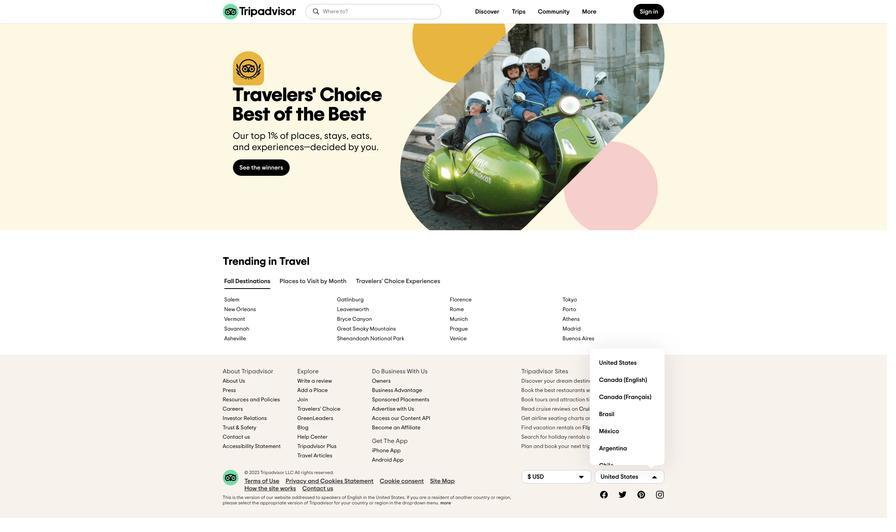 Task type: locate. For each thing, give the bounding box(es) containing it.
states left if
[[391, 495, 405, 500]]

2 canada from the top
[[599, 394, 623, 400]]

1 vertical spatial country
[[352, 500, 368, 505]]

best up top
[[233, 105, 270, 124]]

united up region on the left bottom of page
[[376, 495, 390, 500]]

become
[[372, 425, 392, 430]]

united states inside menu
[[599, 360, 637, 366]]

us up resources
[[239, 378, 245, 384]]

1 best from the left
[[233, 105, 270, 124]]

best
[[544, 388, 555, 393]]

1 vertical spatial book
[[521, 397, 534, 402]]

states
[[619, 360, 637, 366], [620, 474, 638, 480], [391, 495, 405, 500]]

blog
[[297, 425, 309, 430]]

2 vertical spatial your
[[341, 500, 351, 505]]

0 horizontal spatial best
[[233, 105, 270, 124]]

us up content on the left bottom
[[408, 406, 414, 412]]

get the app iphone app android app
[[372, 438, 408, 463]]

the right see
[[251, 164, 261, 171]]

the left drop-
[[394, 500, 401, 505]]

0 vertical spatial choice
[[320, 86, 382, 105]]

your up best on the bottom of the page
[[544, 378, 555, 384]]

facebook image
[[599, 490, 608, 499]]

0 vertical spatial book
[[521, 388, 534, 393]]

canada up viator link
[[599, 377, 623, 383]]

canada
[[599, 377, 623, 383], [599, 394, 623, 400]]

terms
[[244, 478, 261, 484]]

1 horizontal spatial get
[[521, 416, 530, 421]]

android
[[372, 457, 392, 463]]

0 horizontal spatial get
[[372, 438, 382, 444]]

0 vertical spatial version
[[245, 495, 260, 500]]

the up places,
[[296, 105, 325, 124]]

venice link
[[450, 336, 550, 342]]

0 vertical spatial rentals
[[557, 425, 574, 430]]

1 vertical spatial united
[[601, 474, 619, 480]]

tripadvisor down help center link
[[297, 444, 325, 449]]

cruise critic link
[[579, 406, 610, 412]]

on
[[604, 397, 610, 402], [572, 406, 578, 412], [585, 416, 592, 421], [575, 425, 581, 430], [587, 434, 593, 440]]

1 horizontal spatial version
[[287, 500, 303, 505]]

0 vertical spatial get
[[521, 416, 530, 421]]

a right are
[[428, 495, 431, 500]]

us for with
[[421, 368, 428, 374]]

use
[[269, 478, 279, 484]]

contact down 'trust'
[[223, 434, 243, 440]]

reco
[[604, 444, 616, 449]]

2 vertical spatial choice
[[322, 406, 340, 412]]

0 vertical spatial states
[[619, 360, 637, 366]]

how
[[244, 485, 257, 492]]

1 vertical spatial about
[[223, 378, 238, 384]]

us inside about tripadvisor about us press resources and policies careers investor relations trust & safety contact us accessibility statement
[[239, 378, 245, 384]]

version
[[245, 495, 260, 500], [287, 500, 303, 505]]

0 vertical spatial statement
[[255, 444, 281, 449]]

us down "safety"
[[245, 434, 250, 440]]

0 vertical spatial us
[[245, 434, 250, 440]]

in up destinations
[[268, 256, 277, 267]]

0 horizontal spatial discover
[[475, 9, 499, 15]]

app right the
[[396, 438, 408, 444]]

usd
[[532, 474, 544, 480]]

or left region on the left bottom of page
[[369, 500, 374, 505]]

1 vertical spatial choice
[[384, 278, 405, 284]]

with left jetsetter on the right
[[603, 378, 613, 384]]

country right the another
[[473, 495, 490, 500]]

rome
[[450, 307, 464, 312]]

1 vertical spatial discover
[[521, 378, 543, 384]]

us down privacy and cookies statement link
[[327, 485, 333, 492]]

a right add
[[309, 388, 312, 393]]

savannah link
[[224, 326, 325, 332]]

discover inside the "tripadvisor sites discover your dream destination with jetsetter book the best restaurants with book tours and attraction tickets on viator read cruise reviews on cruise critic get airline seating charts on seat guru find vacation rentals on flipkey search for holiday rentals on holiday lettings plan and book your next trip with reco trip designers"
[[521, 378, 543, 384]]

in right english
[[363, 495, 367, 500]]

our up become an affiliate link
[[391, 416, 399, 421]]

1 horizontal spatial our
[[391, 416, 399, 421]]

resources and policies link
[[223, 397, 280, 402]]

travel up places
[[279, 256, 310, 267]]

0 horizontal spatial contact
[[223, 434, 243, 440]]

united states
[[599, 360, 637, 366], [601, 474, 638, 480]]

your down english
[[341, 500, 351, 505]]

0 vertical spatial united states
[[599, 360, 637, 366]]

choice inside travelers' choice best of the best
[[320, 86, 382, 105]]

for down vacation
[[540, 434, 547, 440]]

travelers' inside explore write a review add a place join travelers' choice greenleaders blog help center tripadvisor plus travel articles
[[297, 406, 321, 412]]

1 vertical spatial by
[[320, 278, 327, 284]]

with up tickets
[[586, 388, 596, 393]]

0 vertical spatial about
[[223, 368, 240, 374]]

chile
[[599, 463, 614, 469]]

0 vertical spatial united
[[599, 360, 618, 366]]

1 horizontal spatial us
[[327, 485, 333, 492]]

0 vertical spatial or
[[491, 495, 495, 500]]

statement up english
[[344, 478, 374, 484]]

about up about us link
[[223, 368, 240, 374]]

1 horizontal spatial by
[[348, 143, 359, 152]]

1 about from the top
[[223, 368, 240, 374]]

1 horizontal spatial statement
[[344, 478, 374, 484]]

bryce canyon
[[337, 317, 372, 322]]

you
[[410, 495, 418, 500]]

your
[[544, 378, 555, 384], [558, 444, 570, 449], [341, 500, 351, 505]]

0 horizontal spatial for
[[334, 500, 340, 505]]

advantage
[[394, 388, 422, 393]]

by down eats,
[[348, 143, 359, 152]]

rights
[[301, 470, 313, 475]]

with
[[407, 368, 419, 374]]

0 vertical spatial us
[[421, 368, 428, 374]]

review
[[316, 378, 332, 384]]

with up access our content api link
[[397, 406, 407, 412]]

1 horizontal spatial us
[[408, 406, 414, 412]]

buenos aires link
[[563, 336, 663, 342]]

2 best from the left
[[329, 105, 366, 124]]

in
[[653, 9, 658, 15], [268, 256, 277, 267], [363, 495, 367, 500], [390, 500, 393, 505]]

0 horizontal spatial our
[[266, 495, 273, 500]]

in inside . if you are a resident of another country or region, please select the appropriate version of tripadvisor for your country or region in the drop-down menu.
[[390, 500, 393, 505]]

by right visit
[[320, 278, 327, 284]]

the up region on the left bottom of page
[[368, 495, 375, 500]]

us right with
[[421, 368, 428, 374]]

0 horizontal spatial your
[[341, 500, 351, 505]]

app down iphone app link
[[393, 457, 404, 463]]

united inside dropdown button
[[601, 474, 619, 480]]

best up stays,
[[329, 105, 366, 124]]

states inside menu
[[619, 360, 637, 366]]

app
[[396, 438, 408, 444], [390, 448, 401, 453], [393, 457, 404, 463]]

holiday lettings link
[[594, 434, 635, 440]]

great smoky mountains link
[[337, 326, 437, 332]]

1 vertical spatial statement
[[344, 478, 374, 484]]

united inside menu
[[599, 360, 618, 366]]

read
[[521, 406, 535, 412]]

0 horizontal spatial us
[[239, 378, 245, 384]]

0 vertical spatial a
[[312, 378, 315, 384]]

0 vertical spatial travelers'
[[233, 86, 316, 105]]

region,
[[496, 495, 511, 500]]

or left region,
[[491, 495, 495, 500]]

1 horizontal spatial your
[[544, 378, 555, 384]]

our top 1% of places, stays, eats, and experiences—decided by you.
[[233, 131, 379, 152]]

0 vertical spatial for
[[540, 434, 547, 440]]

united down chile
[[601, 474, 619, 480]]

travelers' choice link
[[297, 406, 340, 412]]

map
[[442, 478, 455, 484]]

pinterest image
[[636, 490, 646, 499]]

us
[[245, 434, 250, 440], [327, 485, 333, 492]]

our
[[233, 131, 249, 141]]

the right select
[[252, 500, 259, 505]]

united states down chile
[[601, 474, 638, 480]]

1 vertical spatial contact us link
[[302, 485, 333, 492]]

gatlinburg
[[337, 297, 364, 303]]

&
[[236, 425, 239, 430]]

destinations
[[235, 278, 270, 284]]

the down terms of use link at the bottom of the page
[[258, 485, 267, 492]]

country down english
[[352, 500, 368, 505]]

canyon
[[352, 317, 372, 322]]

to left visit
[[300, 278, 306, 284]]

1 vertical spatial or
[[369, 500, 374, 505]]

works
[[280, 485, 296, 492]]

privacy and cookies statement link
[[286, 478, 374, 485]]

choice inside button
[[384, 278, 405, 284]]

travelers' for experiences
[[356, 278, 383, 284]]

states inside dropdown button
[[620, 474, 638, 480]]

1 vertical spatial rentals
[[568, 434, 585, 440]]

$ usd
[[528, 474, 544, 480]]

1 vertical spatial version
[[287, 500, 303, 505]]

of up more
[[450, 495, 454, 500]]

version down the "how"
[[245, 495, 260, 500]]

statement down "safety"
[[255, 444, 281, 449]]

and
[[233, 143, 250, 152], [250, 397, 260, 402], [549, 397, 559, 402], [534, 444, 543, 449], [308, 478, 319, 484]]

of up how the site works link
[[262, 478, 268, 484]]

1 horizontal spatial country
[[473, 495, 490, 500]]

mountains
[[370, 326, 396, 332]]

united up canada (english)
[[599, 360, 618, 366]]

0 horizontal spatial version
[[245, 495, 260, 500]]

plan
[[521, 444, 532, 449]]

0 vertical spatial contact us link
[[223, 434, 250, 440]]

for inside . if you are a resident of another country or region, please select the appropriate version of tripadvisor for your country or region in the drop-down menu.
[[334, 500, 340, 505]]

down
[[414, 500, 426, 505]]

canada (english)
[[599, 377, 647, 383]]

discover up tours
[[521, 378, 543, 384]]

0 vertical spatial by
[[348, 143, 359, 152]]

travelers' for best
[[233, 86, 316, 105]]

united states inside dropdown button
[[601, 474, 638, 480]]

lettings
[[615, 434, 635, 440]]

1 vertical spatial travelers'
[[356, 278, 383, 284]]

states up canada (english) link
[[619, 360, 637, 366]]

travelers' inside travelers' choice best of the best
[[233, 86, 316, 105]]

travel down "tripadvisor plus" link
[[297, 453, 312, 458]]

version inside . if you are a resident of another country or region, please select the appropriate version of tripadvisor for your country or region in the drop-down menu.
[[287, 500, 303, 505]]

1 vertical spatial us
[[327, 485, 333, 492]]

business
[[381, 368, 406, 374], [372, 388, 393, 393]]

travelers' inside travelers' choice experiences button
[[356, 278, 383, 284]]

business up the owners
[[381, 368, 406, 374]]

flipkey link
[[582, 425, 600, 430]]

appropriate
[[260, 500, 286, 505]]

1 vertical spatial our
[[266, 495, 273, 500]]

the up tours
[[535, 388, 543, 393]]

your inside . if you are a resident of another country or region, please select the appropriate version of tripadvisor for your country or region in the drop-down menu.
[[341, 500, 351, 505]]

great
[[337, 326, 351, 332]]

community button
[[532, 4, 576, 19]]

1 horizontal spatial best
[[329, 105, 366, 124]]

1 vertical spatial canada
[[599, 394, 623, 400]]

place
[[314, 388, 328, 393]]

1 vertical spatial for
[[334, 500, 340, 505]]

in right region on the left bottom of page
[[390, 500, 393, 505]]

contact us link up this is the version of our website addressed to speakers of english in the united states
[[302, 485, 333, 492]]

0 horizontal spatial statement
[[255, 444, 281, 449]]

add a place link
[[297, 388, 328, 393]]

argentina link
[[596, 440, 658, 457]]

tripadvisor
[[241, 368, 273, 374], [521, 368, 553, 374], [297, 444, 325, 449], [260, 470, 284, 475], [309, 500, 333, 505]]

0 horizontal spatial by
[[320, 278, 327, 284]]

None search field
[[306, 5, 440, 19]]

0 horizontal spatial contact us link
[[223, 434, 250, 440]]

1 vertical spatial travel
[[297, 453, 312, 458]]

. if you are a resident of another country or region, please select the appropriate version of tripadvisor for your country or region in the drop-down menu.
[[223, 495, 511, 505]]

porto link
[[563, 306, 663, 313]]

more
[[582, 9, 597, 15]]

1 horizontal spatial contact us link
[[302, 485, 333, 492]]

1 vertical spatial contact
[[302, 485, 326, 492]]

buenos aires
[[563, 336, 594, 341]]

1 vertical spatial states
[[620, 474, 638, 480]]

are
[[419, 495, 427, 500]]

with right trip
[[592, 444, 602, 449]]

places,
[[291, 131, 322, 141]]

0 vertical spatial business
[[381, 368, 406, 374]]

vermont link
[[224, 316, 325, 323]]

savannah
[[224, 326, 249, 332]]

get up find
[[521, 416, 530, 421]]

canada up critic
[[599, 394, 623, 400]]

version down addressed
[[287, 500, 303, 505]]

united
[[599, 360, 618, 366], [601, 474, 619, 480], [376, 495, 390, 500]]

business down the owners
[[372, 388, 393, 393]]

our inside do business with us owners business advantage sponsored placements advertise with us access our content api become an affiliate
[[391, 416, 399, 421]]

1 vertical spatial us
[[239, 378, 245, 384]]

of up 1%
[[274, 105, 292, 124]]

2 horizontal spatial us
[[421, 368, 428, 374]]

0 vertical spatial our
[[391, 416, 399, 421]]

1 canada from the top
[[599, 377, 623, 383]]

1 vertical spatial your
[[558, 444, 570, 449]]

app down the
[[390, 448, 401, 453]]

canada for canada (english)
[[599, 377, 623, 383]]

2 book from the top
[[521, 397, 534, 402]]

of down how the site works link
[[261, 495, 265, 500]]

2 vertical spatial app
[[393, 457, 404, 463]]

to inside places to visit by month button
[[300, 278, 306, 284]]

united states up canada (english)
[[599, 360, 637, 366]]

trust & safety link
[[223, 425, 256, 430]]

0 vertical spatial to
[[300, 278, 306, 284]]

of right 1%
[[280, 131, 289, 141]]

states up twitter image
[[620, 474, 638, 480]]

api
[[422, 416, 430, 421]]

explore write a review add a place join travelers' choice greenleaders blog help center tripadvisor plus travel articles
[[297, 368, 340, 458]]

greenleaders link
[[297, 416, 333, 421]]

choice inside explore write a review add a place join travelers' choice greenleaders blog help center tripadvisor plus travel articles
[[322, 406, 340, 412]]

0 vertical spatial contact
[[223, 434, 243, 440]]

tripadvisor up about us link
[[241, 368, 273, 374]]

tripadvisor down this is the version of our website addressed to speakers of english in the united states
[[309, 500, 333, 505]]

get up iphone
[[372, 438, 382, 444]]

0 vertical spatial canada
[[599, 377, 623, 383]]

1 vertical spatial get
[[372, 438, 382, 444]]

rentals up the next
[[568, 434, 585, 440]]

2 vertical spatial a
[[428, 495, 431, 500]]

contact us link down &
[[223, 434, 250, 440]]

2 horizontal spatial your
[[558, 444, 570, 449]]

tab list
[[213, 275, 674, 290]]

a up add a place link
[[312, 378, 315, 384]]

2023
[[249, 470, 259, 475]]

to down contact us
[[316, 495, 320, 500]]

rentals up holiday
[[557, 425, 574, 430]]

1%
[[268, 131, 278, 141]]

and down our
[[233, 143, 250, 152]]

tripadvisor up best on the bottom of the page
[[521, 368, 553, 374]]

statement inside about tripadvisor about us press resources and policies careers investor relations trust & safety contact us accessibility statement
[[255, 444, 281, 449]]

careers link
[[223, 406, 243, 412]]

and left policies
[[250, 397, 260, 402]]

your down holiday
[[558, 444, 570, 449]]

2 vertical spatial travelers'
[[297, 406, 321, 412]]

in right sign
[[653, 9, 658, 15]]

discover left trips
[[475, 9, 499, 15]]

our up appropriate
[[266, 495, 273, 500]]

1 horizontal spatial to
[[316, 495, 320, 500]]

bryce canyon link
[[337, 316, 437, 323]]

terms of use link
[[244, 478, 279, 485]]

search image
[[312, 8, 320, 16]]

menu
[[590, 348, 664, 474]]

1 book from the top
[[521, 388, 534, 393]]

to
[[300, 278, 306, 284], [316, 495, 320, 500]]

0 horizontal spatial country
[[352, 500, 368, 505]]

our
[[391, 416, 399, 421], [266, 495, 273, 500]]

contact up this is the version of our website addressed to speakers of english in the united states
[[302, 485, 326, 492]]

on up charts
[[572, 406, 578, 412]]

1 horizontal spatial discover
[[521, 378, 543, 384]]

the
[[384, 438, 394, 444]]

0 horizontal spatial us
[[245, 434, 250, 440]]

of inside travelers' choice best of the best
[[274, 105, 292, 124]]

0 vertical spatial discover
[[475, 9, 499, 15]]

united for 'united states' link
[[599, 360, 618, 366]]

charts
[[568, 416, 584, 421]]

tours
[[535, 397, 548, 402]]

1 horizontal spatial for
[[540, 434, 547, 440]]

travelers' choice best of the best
[[233, 86, 382, 124]]

states for 'united states' link
[[619, 360, 637, 366]]

about up press
[[223, 378, 238, 384]]

0 horizontal spatial or
[[369, 500, 374, 505]]

tab list containing fall destinations
[[213, 275, 674, 290]]

0 horizontal spatial to
[[300, 278, 306, 284]]

menu containing united states
[[590, 348, 664, 474]]

1 vertical spatial united states
[[601, 474, 638, 480]]

for down speakers
[[334, 500, 340, 505]]

the inside travelers' choice best of the best
[[296, 105, 325, 124]]



Task type: vqa. For each thing, say whether or not it's contained in the screenshot.
a
yes



Task type: describe. For each thing, give the bounding box(es) containing it.
discover inside button
[[475, 9, 499, 15]]

seat guru link
[[593, 416, 618, 421]]

tripadvisor inside . if you are a resident of another country or region, please select the appropriate version of tripadvisor for your country or region in the drop-down menu.
[[309, 500, 333, 505]]

prague
[[450, 326, 468, 332]]

discover button
[[469, 4, 506, 19]]

canada for canada (français)
[[599, 394, 623, 400]]

the right the is
[[237, 495, 244, 500]]

canada (english) link
[[596, 372, 658, 389]]

contact us
[[302, 485, 333, 492]]

of down addressed
[[304, 500, 308, 505]]

2 vertical spatial united
[[376, 495, 390, 500]]

places to visit by month button
[[278, 276, 348, 289]]

reserved.
[[314, 470, 334, 475]]

relations
[[244, 416, 267, 421]]

travel articles link
[[297, 453, 332, 458]]

more button
[[440, 500, 451, 506]]

great smoky mountains
[[337, 326, 396, 332]]

site map link
[[430, 478, 455, 485]]

united for united states dropdown button
[[601, 474, 619, 480]]

canada (français) link
[[596, 389, 658, 406]]

united states for united states dropdown button
[[601, 474, 638, 480]]

choice for travelers' choice experiences
[[384, 278, 405, 284]]

on down charts
[[575, 425, 581, 430]]

florence
[[450, 297, 472, 303]]

contact inside about tripadvisor about us press resources and policies careers investor relations trust & safety contact us accessibility statement
[[223, 434, 243, 440]]

$ usd button
[[521, 470, 591, 484]]

united states for 'united states' link
[[599, 360, 637, 366]]

fall destinations button
[[223, 276, 272, 289]]

on down cruise on the bottom right of page
[[585, 416, 592, 421]]

on up critic
[[604, 397, 610, 402]]

holiday
[[594, 434, 614, 440]]

1 vertical spatial to
[[316, 495, 320, 500]]

fall
[[224, 278, 234, 284]]

jetsetter
[[614, 378, 637, 384]]

eats,
[[351, 131, 372, 141]]

and right plan
[[534, 444, 543, 449]]

1 vertical spatial a
[[309, 388, 312, 393]]

$
[[528, 474, 531, 480]]

1 vertical spatial business
[[372, 388, 393, 393]]

placements
[[400, 397, 429, 402]]

Search search field
[[323, 8, 434, 15]]

trip
[[618, 444, 627, 449]]

designers
[[628, 444, 653, 449]]

terms of use
[[244, 478, 279, 484]]

2 vertical spatial states
[[391, 495, 405, 500]]

and down best on the bottom of the page
[[549, 397, 559, 402]]

and inside our top 1% of places, stays, eats, and experiences—decided by you.
[[233, 143, 250, 152]]

a inside . if you are a resident of another country or region, please select the appropriate version of tripadvisor for your country or region in the drop-down menu.
[[428, 495, 431, 500]]

us for about
[[239, 378, 245, 384]]

an
[[393, 425, 400, 430]]

.
[[405, 495, 406, 500]]

rome link
[[450, 306, 550, 313]]

©
[[244, 470, 248, 475]]

website
[[274, 495, 291, 500]]

resources
[[223, 397, 249, 402]]

tripadvisor sites discover your dream destination with jetsetter book the best restaurants with book tours and attraction tickets on viator read cruise reviews on cruise critic get airline seating charts on seat guru find vacation rentals on flipkey search for holiday rentals on holiday lettings plan and book your next trip with reco trip designers
[[521, 368, 653, 449]]

attraction
[[560, 397, 585, 402]]

help center link
[[297, 434, 328, 440]]

park
[[393, 336, 404, 341]]

the inside site map how the site works
[[258, 485, 267, 492]]

see the winners link
[[233, 159, 290, 176]]

seating
[[548, 416, 567, 421]]

and inside about tripadvisor about us press resources and policies careers investor relations trust & safety contact us accessibility statement
[[250, 397, 260, 402]]

sign in
[[640, 9, 658, 15]]

about tripadvisor about us press resources and policies careers investor relations trust & safety contact us accessibility statement
[[223, 368, 281, 449]]

2 vertical spatial us
[[408, 406, 414, 412]]

jetsetter link
[[614, 378, 637, 384]]

twitter image
[[618, 490, 627, 499]]

tripadvisor inside the "tripadvisor sites discover your dream destination with jetsetter book the best restaurants with book tours and attraction tickets on viator read cruise reviews on cruise critic get airline seating charts on seat guru find vacation rentals on flipkey search for holiday rentals on holiday lettings plan and book your next trip with reco trip designers"
[[521, 368, 553, 374]]

month
[[329, 278, 347, 284]]

site map how the site works
[[244, 478, 455, 492]]

0 vertical spatial travel
[[279, 256, 310, 267]]

tokyo link
[[563, 297, 663, 303]]

investor
[[223, 416, 242, 421]]

athens link
[[563, 316, 663, 323]]

méxico
[[599, 428, 619, 435]]

states for united states dropdown button
[[620, 474, 638, 480]]

holiday
[[549, 434, 567, 440]]

venice
[[450, 336, 467, 341]]

reco trip designers link
[[604, 444, 653, 449]]

top
[[251, 131, 266, 141]]

athens
[[563, 317, 580, 322]]

0 vertical spatial country
[[473, 495, 490, 500]]

airline
[[532, 416, 547, 421]]

about us link
[[223, 378, 245, 384]]

shenandoah
[[337, 336, 369, 341]]

get inside get the app iphone app android app
[[372, 438, 382, 444]]

1 horizontal spatial contact
[[302, 485, 326, 492]]

argentina
[[599, 445, 627, 452]]

0 vertical spatial your
[[544, 378, 555, 384]]

by inside button
[[320, 278, 327, 284]]

on down flipkey link
[[587, 434, 593, 440]]

this
[[223, 495, 231, 500]]

join
[[297, 397, 308, 402]]

write
[[297, 378, 310, 384]]

dream
[[556, 378, 573, 384]]

porto
[[563, 307, 576, 312]]

tripadvisor image
[[223, 4, 296, 19]]

of inside our top 1% of places, stays, eats, and experiences—decided by you.
[[280, 131, 289, 141]]

investor relations link
[[223, 416, 267, 421]]

you.
[[361, 143, 379, 152]]

for inside the "tripadvisor sites discover your dream destination with jetsetter book the best restaurants with book tours and attraction tickets on viator read cruise reviews on cruise critic get airline seating charts on seat guru find vacation rentals on flipkey search for holiday rentals on holiday lettings plan and book your next trip with reco trip designers"
[[540, 434, 547, 440]]

tripadvisor inside about tripadvisor about us press resources and policies careers investor relations trust & safety contact us accessibility statement
[[241, 368, 273, 374]]

travel inside explore write a review add a place join travelers' choice greenleaders blog help center tripadvisor plus travel articles
[[297, 453, 312, 458]]

and up contact us
[[308, 478, 319, 484]]

get inside the "tripadvisor sites discover your dream destination with jetsetter book the best restaurants with book tours and attraction tickets on viator read cruise reviews on cruise critic get airline seating charts on seat guru find vacation rentals on flipkey search for holiday rentals on holiday lettings plan and book your next trip with reco trip designers"
[[521, 416, 530, 421]]

tripadvisor inside explore write a review add a place join travelers' choice greenleaders blog help center tripadvisor plus travel articles
[[297, 444, 325, 449]]

méxico link
[[596, 423, 658, 440]]

menu.
[[427, 500, 439, 505]]

instagram image
[[655, 490, 664, 499]]

viator
[[611, 397, 627, 402]]

region
[[375, 500, 389, 505]]

2 about from the top
[[223, 378, 238, 384]]

salem
[[224, 297, 239, 303]]

speakers
[[321, 495, 341, 500]]

madrid link
[[563, 326, 663, 332]]

shenandoah national park
[[337, 336, 404, 341]]

the inside the "tripadvisor sites discover your dream destination with jetsetter book the best restaurants with book tours and attraction tickets on viator read cruise reviews on cruise critic get airline seating charts on seat guru find vacation rentals on flipkey search for holiday rentals on holiday lettings plan and book your next trip with reco trip designers"
[[535, 388, 543, 393]]

sign
[[640, 9, 652, 15]]

brasil
[[599, 411, 614, 417]]

with inside do business with us owners business advantage sponsored placements advertise with us access our content api become an affiliate
[[397, 406, 407, 412]]

tripadvisor up use
[[260, 470, 284, 475]]

choice for travelers' choice best of the best
[[320, 86, 382, 105]]

see
[[239, 164, 250, 171]]

articles
[[314, 453, 332, 458]]

if
[[407, 495, 409, 500]]

1 horizontal spatial or
[[491, 495, 495, 500]]

do business with us owners business advantage sponsored placements advertise with us access our content api become an affiliate
[[372, 368, 430, 430]]

guru
[[606, 416, 618, 421]]

safety
[[241, 425, 256, 430]]

site
[[430, 478, 441, 484]]

by inside our top 1% of places, stays, eats, and experiences—decided by you.
[[348, 143, 359, 152]]

careers
[[223, 406, 243, 412]]

accessibility statement link
[[223, 444, 281, 449]]

prague link
[[450, 326, 550, 332]]

of left english
[[342, 495, 346, 500]]

1 vertical spatial app
[[390, 448, 401, 453]]

accessibility
[[223, 444, 254, 449]]

more
[[440, 500, 451, 505]]

0 vertical spatial app
[[396, 438, 408, 444]]

llc
[[285, 470, 294, 475]]

explore
[[297, 368, 319, 374]]

us inside about tripadvisor about us press resources and policies careers investor relations trust & safety contact us accessibility statement
[[245, 434, 250, 440]]



